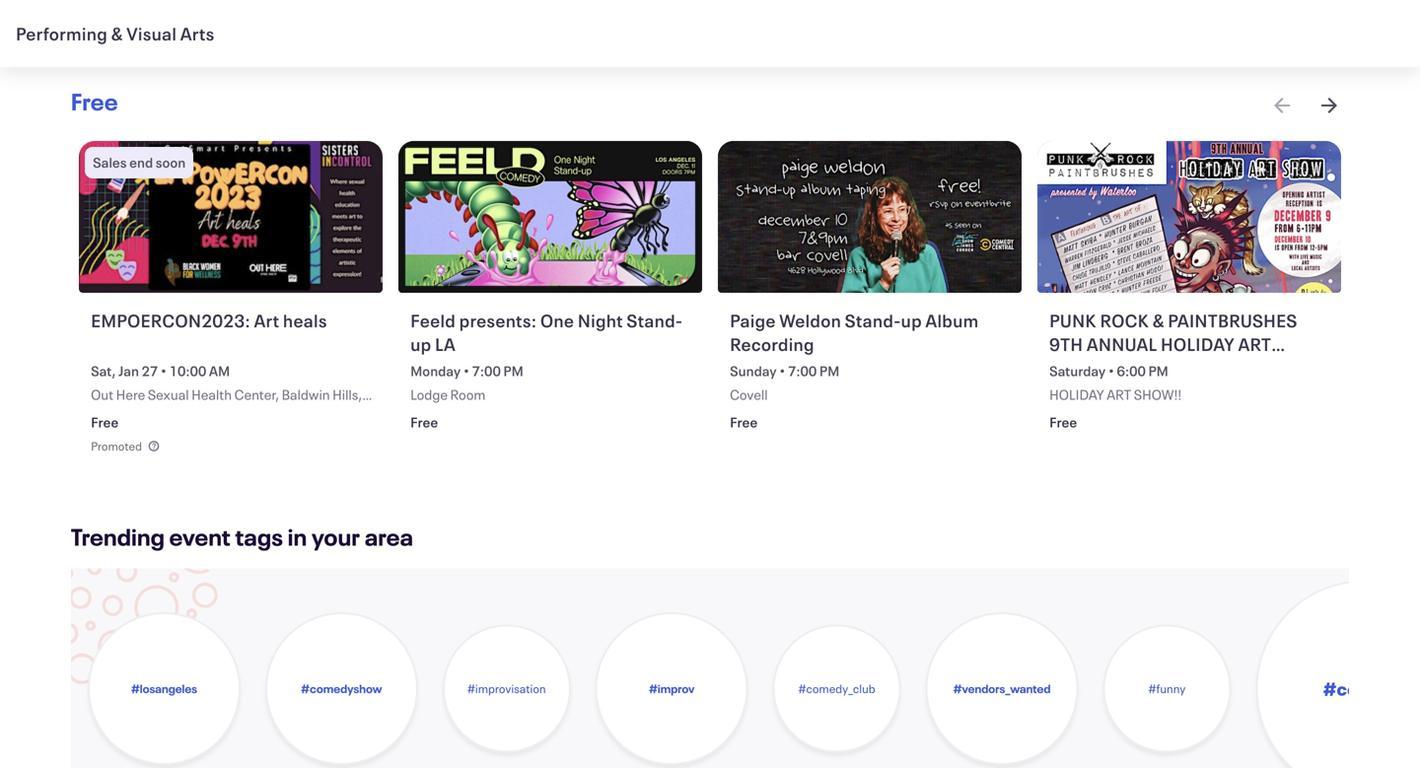 Task type: vqa. For each thing, say whether or not it's contained in the screenshot.


Task type: locate. For each thing, give the bounding box(es) containing it.
4 • from the left
[[1109, 362, 1115, 380]]

presents:
[[459, 309, 537, 332]]

free down saturday
[[1050, 413, 1078, 432]]

free inside feeld presents: one night stand- up la monday • 7:00 pm lodge room free
[[411, 413, 438, 432]]

7:00 down recording
[[788, 362, 817, 380]]

soon
[[156, 153, 186, 172]]

0 vertical spatial art
[[1239, 332, 1272, 356]]

one
[[541, 309, 575, 332]]

pm
[[504, 362, 524, 380], [820, 362, 840, 380], [1149, 362, 1169, 380]]

pm inside saturday • 6:00 pm holiday art show!! free
[[1149, 362, 1169, 380]]

up
[[901, 309, 923, 332], [411, 332, 432, 356]]

0 horizontal spatial &
[[111, 22, 123, 45]]

holiday
[[1161, 332, 1235, 356], [1050, 386, 1105, 404]]

0 horizontal spatial stand-
[[627, 309, 683, 332]]

free down the covell
[[730, 413, 758, 432]]

up left la
[[411, 332, 432, 356]]

holiday down saturday
[[1050, 386, 1105, 404]]

stand-
[[627, 309, 683, 332], [845, 309, 901, 332]]

#vendors_wanted link
[[918, 609, 1087, 769]]

paige weldon stand-up album recording primary image image
[[718, 141, 1022, 293]]

area
[[365, 521, 414, 552]]

0 vertical spatial &
[[111, 22, 123, 45]]

stand- inside feeld presents: one night stand- up la monday • 7:00 pm lodge room free
[[627, 309, 683, 332]]

holiday up show!!
[[1161, 332, 1235, 356]]

2 pm from the left
[[820, 362, 840, 380]]

up left album
[[901, 309, 923, 332]]

heals
[[283, 309, 327, 332]]

pm up show!!
[[1149, 362, 1169, 380]]

#comedyshow
[[301, 681, 382, 697]]

& right rock
[[1153, 309, 1165, 332]]

& left visual
[[111, 22, 123, 45]]

0 horizontal spatial art
[[1107, 386, 1132, 404]]

hills,
[[333, 386, 362, 404]]

empoercon2023: art heals primary image image
[[79, 141, 383, 293]]

1 • from the left
[[161, 362, 167, 380]]

pm inside feeld presents: one night stand- up la monday • 7:00 pm lodge room free
[[504, 362, 524, 380]]

free
[[71, 86, 118, 117], [91, 413, 119, 432], [411, 413, 438, 432], [730, 413, 758, 432], [1050, 413, 1078, 432]]

sat,
[[91, 362, 116, 380]]

empoercon2023: art heals link
[[91, 309, 375, 358]]

#funny
[[1149, 681, 1187, 697]]

free link
[[71, 86, 118, 117]]

1 7:00 from the left
[[472, 362, 501, 380]]

pm down weldon
[[820, 362, 840, 380]]

1 vertical spatial art
[[1107, 386, 1132, 404]]

1 horizontal spatial up
[[901, 309, 923, 332]]

1 horizontal spatial &
[[1153, 309, 1165, 332]]

#improv
[[649, 681, 695, 697]]

performing & visual arts
[[16, 22, 215, 45]]

0 horizontal spatial up
[[411, 332, 432, 356]]

3 pm from the left
[[1149, 362, 1169, 380]]

7:00
[[472, 362, 501, 380], [788, 362, 817, 380]]

3 • from the left
[[780, 362, 786, 380]]

annual
[[1087, 332, 1158, 356]]

• inside paige weldon stand-up album recording sunday • 7:00 pm covell free
[[780, 362, 786, 380]]

up inside paige weldon stand-up album recording sunday • 7:00 pm covell free
[[901, 309, 923, 332]]

• left 6:00
[[1109, 362, 1115, 380]]

0 horizontal spatial 7:00
[[472, 362, 501, 380]]

la
[[435, 332, 456, 356]]

0 horizontal spatial holiday
[[1050, 386, 1105, 404]]

avenue,
[[177, 405, 226, 424]]

stand- inside paige weldon stand-up album recording sunday • 7:00 pm covell free
[[845, 309, 901, 332]]

art
[[1239, 332, 1272, 356], [1107, 386, 1132, 404]]

#comedy
[[1324, 677, 1406, 701]]

stand- right weldon
[[845, 309, 901, 332]]

paintbrushes
[[1169, 309, 1298, 332]]

up inside feeld presents: one night stand- up la monday • 7:00 pm lodge room free
[[411, 332, 432, 356]]

event
[[169, 521, 231, 552]]

6:00
[[1118, 362, 1147, 380]]

visual
[[126, 22, 177, 45]]

holiday inside saturday • 6:00 pm holiday art show!! free
[[1050, 386, 1105, 404]]

2 stand- from the left
[[845, 309, 901, 332]]

stand- right night
[[627, 309, 683, 332]]

1 vertical spatial &
[[1153, 309, 1165, 332]]

art inside saturday • 6:00 pm holiday art show!! free
[[1107, 386, 1132, 404]]

feeld presents: one night stand- up la monday • 7:00 pm lodge room free
[[411, 309, 683, 432]]

2 • from the left
[[464, 362, 470, 380]]

& inside punk rock & paintbrushes 9th annual holiday art exhibit
[[1153, 309, 1165, 332]]

#vendors_wanted
[[954, 681, 1051, 697]]

lodge
[[411, 386, 448, 404]]

•
[[161, 362, 167, 380], [464, 362, 470, 380], [780, 362, 786, 380], [1109, 362, 1115, 380]]

paige weldon stand-up album recording link
[[730, 309, 1015, 358]]

monday
[[411, 362, 461, 380]]

• right the 27 at the top left of the page
[[161, 362, 167, 380]]

empoercon2023:
[[91, 309, 251, 332]]

0 vertical spatial holiday
[[1161, 332, 1235, 356]]

pm down presents:
[[504, 362, 524, 380]]

#improv link
[[588, 609, 757, 769]]

• inside feeld presents: one night stand- up la monday • 7:00 pm lodge room free
[[464, 362, 470, 380]]

7:00 up room
[[472, 362, 501, 380]]

free down lodge
[[411, 413, 438, 432]]

• up room
[[464, 362, 470, 380]]

sat, jan 27 •  10:00 am out here sexual health center, baldwin hills, south la brea avenue, los angeles, ca, usa
[[91, 362, 362, 424]]

punk rock & paintbrushes 9th annual holiday art exhibit
[[1050, 309, 1298, 380]]

#funny link
[[1096, 621, 1240, 757]]

1 stand- from the left
[[627, 309, 683, 332]]

&
[[111, 22, 123, 45], [1153, 309, 1165, 332]]

here
[[116, 386, 145, 404]]

rock
[[1101, 309, 1150, 332]]

#improvisation
[[468, 681, 546, 697]]

1 horizontal spatial art
[[1239, 332, 1272, 356]]

trending
[[71, 521, 165, 552]]

covell
[[730, 386, 768, 404]]

free up 'sales'
[[71, 86, 118, 117]]

brea
[[146, 405, 174, 424]]

1 horizontal spatial holiday
[[1161, 332, 1235, 356]]

1 horizontal spatial pm
[[820, 362, 840, 380]]

• down recording
[[780, 362, 786, 380]]

0 horizontal spatial pm
[[504, 362, 524, 380]]

ca,
[[307, 405, 330, 424]]

1 horizontal spatial stand-
[[845, 309, 901, 332]]

1 pm from the left
[[504, 362, 524, 380]]

los
[[228, 405, 249, 424]]

2 horizontal spatial pm
[[1149, 362, 1169, 380]]

your
[[312, 521, 360, 552]]

exhibit
[[1050, 356, 1117, 380]]

2 7:00 from the left
[[788, 362, 817, 380]]

1 horizontal spatial 7:00
[[788, 362, 817, 380]]

paige
[[730, 309, 776, 332]]

1 vertical spatial holiday
[[1050, 386, 1105, 404]]

arrow left chunky_svg image
[[1271, 94, 1295, 117]]

#comedyshow link
[[257, 609, 426, 769]]

punk rock & paintbrushes 9th annual holiday art exhibit primary image image
[[1038, 141, 1342, 293]]



Task type: describe. For each thing, give the bounding box(es) containing it.
trending event tags in your area
[[71, 521, 414, 552]]

sales
[[93, 153, 127, 172]]

saturday
[[1050, 362, 1106, 380]]

sales end soon
[[93, 153, 186, 172]]

free inside saturday • 6:00 pm holiday art show!! free
[[1050, 413, 1078, 432]]

usa
[[332, 405, 358, 424]]

end
[[129, 153, 153, 172]]

#comedy_club link
[[765, 621, 909, 757]]

7:00 inside paige weldon stand-up album recording sunday • 7:00 pm covell free
[[788, 362, 817, 380]]

arrow right chunky_svg image
[[1318, 94, 1342, 117]]

holiday inside punk rock & paintbrushes 9th annual holiday art exhibit
[[1161, 332, 1235, 356]]

am
[[209, 362, 230, 380]]

art inside punk rock & paintbrushes 9th annual holiday art exhibit
[[1239, 332, 1272, 356]]

27
[[142, 362, 158, 380]]

angeles,
[[251, 405, 305, 424]]

sexual
[[148, 386, 189, 404]]

art
[[254, 309, 280, 332]]

7:00 inside feeld presents: one night stand- up la monday • 7:00 pm lodge room free
[[472, 362, 501, 380]]

health
[[192, 386, 232, 404]]

feeld presents: one night stand- up la link
[[411, 309, 695, 358]]

night
[[578, 309, 624, 332]]

• inside saturday • 6:00 pm holiday art show!! free
[[1109, 362, 1115, 380]]

recording
[[730, 332, 815, 356]]

punk
[[1050, 309, 1097, 332]]

show!!
[[1135, 386, 1182, 404]]

performing
[[16, 22, 108, 45]]

jan
[[118, 362, 139, 380]]

south
[[91, 405, 127, 424]]

• inside sat, jan 27 •  10:00 am out here sexual health center, baldwin hills, south la brea avenue, los angeles, ca, usa
[[161, 362, 167, 380]]

paige weldon stand-up album recording sunday • 7:00 pm covell free
[[730, 309, 979, 432]]

#losangeles link
[[80, 609, 249, 769]]

#losangeles
[[131, 681, 197, 697]]

room
[[451, 386, 486, 404]]

10:00
[[169, 362, 207, 380]]

weldon
[[780, 309, 842, 332]]

free inside paige weldon stand-up album recording sunday • 7:00 pm covell free
[[730, 413, 758, 432]]

feeld presents: one night stand-up la primary image image
[[399, 141, 702, 293]]

la
[[130, 405, 144, 424]]

pm inside paige weldon stand-up album recording sunday • 7:00 pm covell free
[[820, 362, 840, 380]]

saturday • 6:00 pm holiday art show!! free
[[1050, 362, 1182, 432]]

out
[[91, 386, 114, 404]]

free up "promoted"
[[91, 413, 119, 432]]

9th
[[1050, 332, 1084, 356]]

#comedy link
[[1249, 577, 1421, 769]]

tags
[[235, 521, 283, 552]]

feeld
[[411, 309, 456, 332]]

empoercon2023: art heals
[[91, 309, 327, 332]]

punk rock & paintbrushes 9th annual holiday art exhibit link
[[1050, 309, 1334, 380]]

#improvisation link
[[435, 621, 579, 757]]

promoted
[[91, 439, 142, 454]]

album
[[926, 309, 979, 332]]

#comedy_club
[[799, 681, 876, 697]]

sunday
[[730, 362, 777, 380]]

baldwin
[[282, 386, 330, 404]]

center,
[[234, 386, 279, 404]]

arts
[[180, 22, 215, 45]]

in
[[288, 521, 307, 552]]



